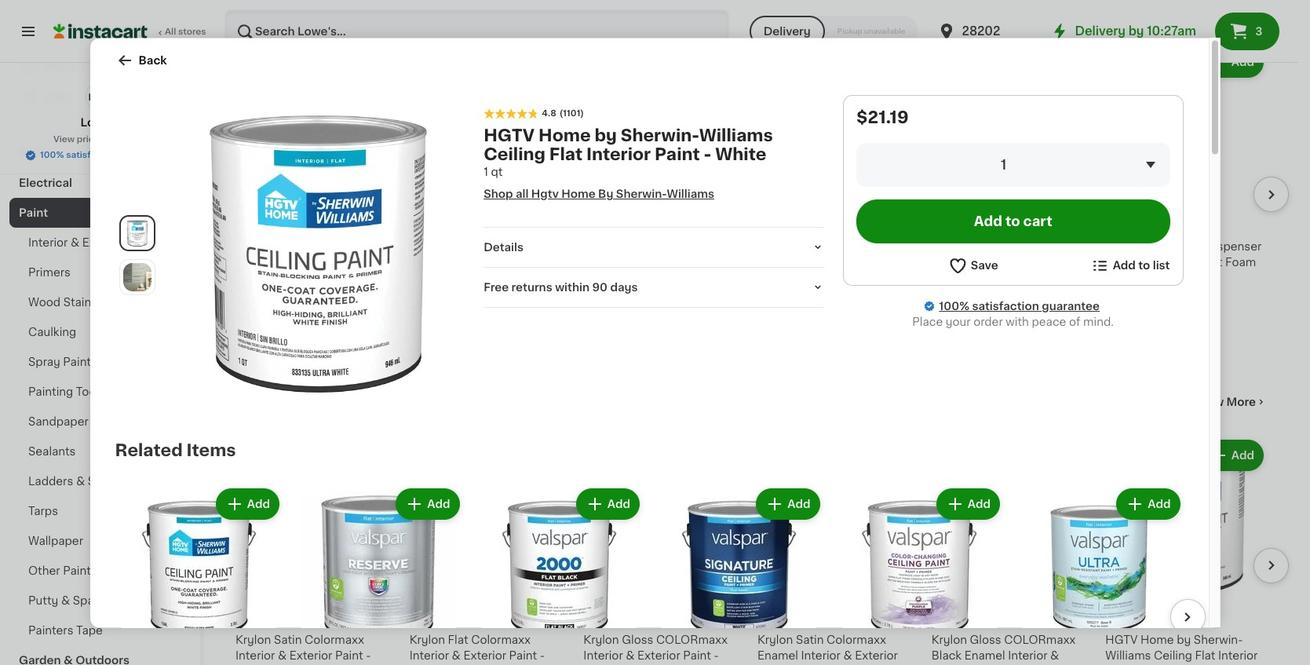 Task type: describe. For each thing, give the bounding box(es) containing it.
all
[[516, 188, 529, 199]]

product group containing 11
[[584, 43, 745, 338]]

exterior inside krylon gloss colormaxx interior & exterior paint
[[638, 650, 681, 661]]

1 qt
[[484, 166, 503, 177]]

krylon satin colormaxx enamel interior & exterio
[[758, 634, 898, 665]]

$ for krylon gloss colormaxx interior & exterior paint 
[[587, 612, 593, 621]]

(1.04k)
[[294, 272, 333, 283]]

colormaxx for krylon flat colormaxx interior & exterior paint 
[[471, 634, 531, 645]]

$ 5 great stuff big gap filler insulating foam sealant
[[410, 218, 547, 268]]

view for on sale now
[[1198, 3, 1225, 14]]

save
[[971, 260, 999, 271]]

69 for 8
[[782, 218, 795, 228]]

$ 17 49 for krylon satin colormaxx enamel interior & exterio
[[761, 611, 801, 629]]

(337)
[[1164, 288, 1193, 299]]

$ inside $ 17 krylon satin colormaxx interior & exterior paint
[[239, 612, 245, 621]]

paint inside other paint supplies link
[[63, 566, 91, 577]]

insulating inside great stuff gaps & cracks natural insulating foam sealant
[[801, 257, 854, 268]]

ceiling for hgtv home by sherwin-williams ceiling flat interior paint - white
[[484, 145, 546, 162]]

4, for 6 ct
[[610, 307, 621, 318]]

$ for hgtv home by sherwin- williams ceiling flat interio
[[1109, 612, 1116, 621]]

12 up mind.
[[1106, 304, 1118, 315]]

sellars
[[932, 241, 969, 252]]

$ for krylon flat colormaxx interior & exterior paint 
[[413, 612, 419, 621]]

& inside $ 17 krylon satin colormaxx interior & exterior paint
[[278, 650, 287, 661]]

100% satisfaction guarantee link
[[940, 298, 1100, 313]]

big for stuff
[[1106, 257, 1124, 268]]

hgtv
[[532, 188, 559, 199]]

colormaxx inside $ 17 krylon satin colormaxx interior & exterior paint
[[305, 634, 364, 645]]

(494)
[[468, 272, 498, 283]]

28202
[[963, 25, 1001, 37]]

& inside "krylon flat colormaxx interior & exterior paint"
[[452, 650, 461, 661]]

putty & spackling
[[28, 595, 127, 606]]

$ 8 69
[[761, 218, 795, 236]]

white inside hgtv home by sherwin-williams ceiling flat interior paint - white
[[716, 145, 767, 162]]

sellars white rags extra thick paper towels
[[932, 241, 1066, 268]]

satisfaction inside button
[[66, 151, 119, 159]]

12, for 4
[[262, 307, 277, 318]]

lists
[[44, 92, 71, 103]]

white inside sellars white rags extra thick paper towels
[[972, 241, 1004, 252]]

add inside button
[[1114, 260, 1136, 271]]

1 vertical spatial view
[[53, 135, 75, 144]]

place
[[913, 316, 944, 327]]

great stuff smart dispenser big gap filler sealant foam insulating
[[1106, 241, 1262, 283]]

wood
[[28, 297, 61, 308]]

delivery by 10:27am
[[1076, 25, 1197, 37]]

other
[[28, 566, 60, 577]]

1 vertical spatial tools
[[76, 386, 105, 397]]

$ 11 69
[[587, 218, 624, 236]]

view pricing policy
[[53, 135, 138, 144]]

list
[[1154, 260, 1171, 271]]

100% satisfaction guarantee inside button
[[40, 151, 166, 159]]

door
[[690, 241, 718, 252]]

get for 12 fl oz
[[1150, 323, 1169, 334]]

stuff inside $ 5 great stuff big gap filler insulating foam sealant
[[444, 241, 471, 252]]

19
[[1137, 612, 1148, 621]]

ct for 6 ct
[[594, 288, 606, 299]]

krylon for krylon gloss colormaxx black enamel interior 
[[932, 634, 968, 645]]

buy 12, get 10% off see eligible items for 4
[[236, 307, 343, 335]]

add inside product group
[[1232, 450, 1255, 461]]

sherwin- for hgtv home by sherwin- williams ceiling flat interio
[[1195, 634, 1244, 645]]

dispenser
[[1206, 241, 1262, 252]]

cover
[[683, 257, 716, 268]]

items for 5
[[478, 324, 510, 335]]

paint inside "krylon flat colormaxx interior & exterior paint"
[[509, 650, 537, 661]]

view pricing policy link
[[53, 134, 147, 146]]

delivery for delivery by 10:27am
[[1076, 25, 1126, 37]]

great stuff gaps & cracks insulating foam sealant
[[236, 241, 381, 268]]

$ 17 49 for krylon flat colormaxx interior & exterior paint 
[[413, 611, 453, 629]]

4.8
[[542, 108, 557, 117]]

stools
[[116, 476, 151, 487]]

5
[[419, 218, 432, 236]]

save button
[[949, 255, 999, 275]]

tarps link
[[9, 496, 191, 526]]

service type group
[[750, 16, 919, 47]]

4.8 (1101)
[[542, 108, 584, 117]]

delivery by 10:27am link
[[1051, 22, 1197, 41]]

all
[[165, 27, 176, 36]]

interior inside "krylon flat colormaxx interior & exterior paint"
[[410, 650, 449, 661]]

enamel inside krylon satin colormaxx enamel interior & exterio
[[758, 650, 799, 661]]

★★★★★ inside ★★★★★ (337)
[[1106, 288, 1161, 299]]

6
[[584, 288, 591, 299]]

roller
[[648, 257, 680, 268]]

10:27am
[[1148, 25, 1197, 37]]

sherwin-
[[616, 188, 667, 199]]

paper
[[964, 257, 997, 268]]

fl for 8
[[772, 304, 780, 315]]

painters
[[28, 625, 73, 636]]

(1101)
[[560, 108, 584, 117]]

putty & spackling link
[[9, 586, 191, 616]]

hgtv home by sherwin- williams ceiling flat interio
[[1106, 634, 1259, 665]]

hgtv home by sherwin-williams ceiling flat interior paint - white
[[484, 127, 773, 162]]

home for hgtv home by sherwin-williams ceiling flat interior paint - white
[[539, 127, 591, 143]]

interior inside krylon gloss colormaxx interior & exterior paint
[[584, 650, 623, 661]]

buy 4, get 15% off button for 6 ct
[[584, 305, 745, 338]]

stuff for great stuff gaps & cracks insulating foam sealant
[[269, 241, 297, 252]]

putty
[[28, 595, 58, 606]]

sealant inside great stuff gaps & cracks insulating foam sealant
[[326, 257, 367, 268]]

paint link
[[9, 198, 191, 228]]

69 for 11
[[611, 218, 624, 228]]

flat for hgtv home by sherwin- williams ceiling flat interio
[[1196, 650, 1216, 661]]

eligible for 4
[[260, 324, 301, 335]]

paint inside spray paint "link"
[[63, 357, 91, 368]]

by inside hgtv home by sherwin-williams ceiling flat interior paint - white
[[595, 127, 617, 143]]

black
[[932, 650, 962, 661]]

paint inside hgtv home by sherwin-williams ceiling flat interior paint - white
[[655, 145, 700, 162]]

& inside great stuff gaps & cracks natural insulating foam sealant
[[854, 241, 863, 252]]

krylon inside $ 17 krylon satin colormaxx interior & exterior paint
[[236, 634, 271, 645]]

product group containing sellars white rags extra thick paper towels
[[932, 43, 1094, 360]]

1 horizontal spatial interior & exterior paint
[[236, 393, 441, 410]]

ceiling for hgtv home by sherwin- williams ceiling flat interio
[[1155, 650, 1193, 661]]

get down the (1.04k)
[[280, 307, 299, 318]]

view more for on sale now
[[1198, 3, 1257, 14]]

paint inside $ 17 krylon satin colormaxx interior & exterior paint
[[335, 650, 363, 661]]

colormaxx for krylon satin colormaxx enamel interior & exterio
[[827, 634, 887, 645]]

buy 12, get 10% off see eligible items for 5
[[410, 307, 517, 335]]

1 horizontal spatial 100% satisfaction guarantee
[[940, 300, 1100, 311]]

guarantee inside 100% satisfaction guarantee link
[[1043, 300, 1100, 311]]

great for great stuff gaps & cracks insulating foam sealant
[[236, 241, 267, 252]]

buy it again link
[[9, 50, 191, 82]]

item carousel region containing add
[[93, 478, 1206, 665]]

insulating inside great stuff gaps & cracks insulating foam sealant
[[236, 257, 289, 268]]

hgtv for hgtv home by sherwin-williams ceiling flat interior paint - white
[[484, 127, 535, 143]]

primers
[[28, 267, 71, 278]]

delivery button
[[750, 16, 825, 47]]

17 inside $ 17 krylon satin colormaxx interior & exterior paint
[[245, 611, 264, 629]]

get for 200 ct
[[972, 329, 991, 340]]

guarantee inside 100% satisfaction guarantee button
[[121, 151, 166, 159]]

thick
[[932, 257, 962, 268]]

more for on sale now
[[1227, 3, 1257, 14]]

view for interior & exterior paint
[[1198, 397, 1225, 408]]

foam inside great stuff gaps & cracks natural insulating foam sealant
[[857, 257, 888, 268]]

electrical link
[[9, 168, 191, 198]]

exterior inside $ 17 krylon satin colormaxx interior & exterior paint
[[290, 650, 333, 661]]

interior paint hgtv home by sherwin-williams ceiling flat interior paint - white hero image
[[172, 107, 465, 400]]

oz for 5
[[434, 288, 448, 299]]

krylon for krylon satin colormaxx enamel interior & exterio
[[758, 634, 794, 645]]

add to list button
[[1091, 255, 1171, 275]]

17 for krylon gloss colormaxx interior & exterior paint 
[[593, 611, 612, 629]]

paint inside paint link
[[19, 207, 48, 218]]

& inside whizz 4" cabinet & door mini foam paint roller cover
[[679, 241, 687, 252]]

foam inside great stuff gaps & cracks insulating foam sealant
[[292, 257, 323, 268]]

6 ct
[[584, 288, 606, 299]]

12 fl oz for 5
[[410, 288, 448, 299]]

1 vertical spatial satisfaction
[[973, 300, 1040, 311]]

lowe's logo image
[[85, 82, 115, 112]]

exterior inside "krylon flat colormaxx interior & exterior paint"
[[464, 650, 507, 661]]

cracks for 8
[[866, 241, 904, 252]]

order
[[974, 316, 1004, 327]]

sealant inside $ 5 great stuff big gap filler insulating foam sealant
[[500, 257, 541, 268]]

enlarge interior paint hgtv home by sherwin-williams ceiling flat interior paint - white hero (opens in a new tab) image
[[123, 219, 151, 247]]

again
[[79, 60, 110, 71]]

$10.59 element
[[1106, 211, 1268, 239]]

10% for 5
[[476, 307, 498, 318]]

15% for 6 ct
[[646, 307, 668, 318]]

buy 12, get 10% off
[[1108, 323, 1214, 334]]

gloss for enamel
[[970, 634, 1002, 645]]

painting
[[28, 386, 73, 397]]

enlarge interior paint hgtv home by sherwin-williams ceiling flat interior paint - white unknown (opens in a new tab) image
[[123, 263, 151, 291]]

flat for hgtv home by sherwin-williams ceiling flat interior paint - white
[[550, 145, 583, 162]]

view more link for on sale now
[[1198, 1, 1268, 17]]

step
[[88, 476, 114, 487]]

& inside great stuff gaps & cracks insulating foam sealant
[[332, 241, 340, 252]]

paint inside whizz 4" cabinet & door mini foam paint roller cover
[[617, 257, 645, 268]]

sealant inside great stuff gaps & cracks natural insulating foam sealant
[[758, 272, 799, 283]]

10% inside button
[[1172, 323, 1195, 334]]

1 field
[[857, 142, 1171, 186]]

gap for stuff
[[1127, 257, 1150, 268]]

on
[[236, 0, 261, 17]]

free
[[484, 281, 509, 292]]

view more for interior & exterior paint
[[1198, 397, 1257, 408]]

by inside delivery by 10:27am link
[[1129, 25, 1145, 37]]

stuff for great stuff smart dispenser big gap filler sealant foam insulating
[[1140, 241, 1167, 252]]

free returns within 90 days
[[484, 281, 638, 292]]

your
[[946, 316, 971, 327]]

great for great stuff smart dispenser big gap filler sealant foam insulating
[[1106, 241, 1137, 252]]

insulating inside $ 5 great stuff big gap filler insulating foam sealant
[[410, 257, 464, 268]]

items for 4
[[304, 324, 336, 335]]

other paint supplies link
[[9, 556, 191, 586]]

8
[[767, 218, 780, 236]]

sherwin- for hgtv home by sherwin-williams ceiling flat interior paint - white
[[621, 127, 700, 143]]

items
[[187, 441, 236, 458]]

0 vertical spatial tools
[[19, 148, 49, 159]]

all stores
[[165, 27, 206, 36]]

krylon flat colormaxx interior & exterior paint 
[[410, 634, 545, 665]]

(385)
[[990, 272, 1020, 283]]

details
[[484, 241, 524, 252]]

12 fl oz for 4
[[236, 288, 273, 299]]

$ 4 69
[[239, 218, 272, 236]]

buy 12, get 10% off button
[[1106, 320, 1268, 353]]

ct for 200 ct
[[957, 288, 969, 299]]

product group containing 4
[[236, 43, 397, 338]]

oz for 8
[[783, 304, 796, 315]]

krylon for krylon flat colormaxx interior & exterior paint 
[[410, 634, 445, 645]]

sandpaper
[[28, 416, 89, 427]]

interior inside $ 17 krylon satin colormaxx interior & exterior paint
[[236, 650, 275, 661]]

great inside $ 5 great stuff big gap filler insulating foam sealant
[[410, 241, 441, 252]]

& inside krylon satin colormaxx enamel interior & exterio
[[844, 650, 853, 661]]



Task type: locate. For each thing, give the bounding box(es) containing it.
89
[[964, 218, 977, 228]]

0 horizontal spatial 69
[[260, 218, 272, 228]]

4 49 from the left
[[962, 612, 975, 621]]

tools link
[[9, 138, 191, 168]]

1 horizontal spatial items
[[478, 324, 510, 335]]

satisfaction down pricing
[[66, 151, 119, 159]]

1 horizontal spatial eligible
[[434, 324, 475, 335]]

0 horizontal spatial colormaxx
[[305, 634, 364, 645]]

product group containing 5
[[410, 43, 571, 338]]

view more link
[[1198, 1, 1268, 17], [1198, 394, 1268, 410]]

1 more from the top
[[1227, 3, 1257, 14]]

0 horizontal spatial buy 4, get 15% off button
[[584, 305, 745, 338]]

1 horizontal spatial 10%
[[476, 307, 498, 318]]

flat inside hgtv home by sherwin-williams ceiling flat interior paint - white
[[550, 145, 583, 162]]

gaps for 8
[[822, 241, 851, 252]]

0 vertical spatial white
[[716, 145, 767, 162]]

gloss inside krylon gloss colormaxx black enamel interior
[[970, 634, 1002, 645]]

items down the (1.04k)
[[304, 324, 336, 335]]

2 gaps from the left
[[822, 241, 851, 252]]

2 see from the left
[[410, 324, 431, 335]]

0 horizontal spatial eligible
[[260, 324, 301, 335]]

1 horizontal spatial interior & exterior paint link
[[236, 393, 441, 412]]

1 horizontal spatial 12,
[[436, 307, 451, 318]]

1 stuff from the left
[[269, 241, 297, 252]]

to inside button
[[1139, 260, 1151, 271]]

filler for 5
[[520, 241, 547, 252]]

1 vertical spatial filler
[[1153, 257, 1179, 268]]

1 horizontal spatial home
[[1141, 634, 1175, 645]]

1 vertical spatial ceiling
[[1155, 650, 1193, 661]]

4 stuff from the left
[[1140, 241, 1167, 252]]

to for list
[[1139, 260, 1151, 271]]

100% up electrical
[[40, 151, 64, 159]]

1 items from the left
[[304, 324, 336, 335]]

69 right 4
[[260, 218, 272, 228]]

stuff up (494)
[[444, 241, 471, 252]]

1 horizontal spatial 1
[[1001, 158, 1007, 170]]

12 for 5
[[410, 288, 421, 299]]

12
[[236, 288, 247, 299], [410, 288, 421, 299], [758, 304, 770, 315], [1106, 304, 1118, 315]]

1 horizontal spatial 15%
[[994, 329, 1016, 340]]

krylon gloss colormaxx black enamel interior 
[[932, 634, 1076, 665]]

williams
[[667, 188, 715, 199]]

sealants link
[[9, 437, 191, 467]]

$ for whizz 4" cabinet & door mini foam paint roller cover
[[587, 218, 593, 228]]

ct right 6
[[594, 288, 606, 299]]

sealant up the (1.04k)
[[326, 257, 367, 268]]

1 for 1 qt
[[484, 166, 489, 177]]

gaps inside great stuff gaps & cracks natural insulating foam sealant
[[822, 241, 851, 252]]

guarantee down the "policy"
[[121, 151, 166, 159]]

hgtv for hgtv home by sherwin- williams ceiling flat interio
[[1106, 634, 1138, 645]]

insulating down $ 4 69
[[236, 257, 289, 268]]

great down 4
[[236, 241, 267, 252]]

12, down $ 5 great stuff big gap filler insulating foam sealant
[[436, 307, 451, 318]]

great down 5
[[410, 241, 441, 252]]

1 colormaxx from the left
[[305, 634, 364, 645]]

2 eligible from the left
[[434, 324, 475, 335]]

1 vertical spatial 4,
[[959, 329, 970, 340]]

1 horizontal spatial ct
[[957, 288, 969, 299]]

1 krylon from the left
[[236, 634, 271, 645]]

0 horizontal spatial 10%
[[301, 307, 324, 318]]

stuff for great stuff gaps & cracks natural insulating foam sealant
[[792, 241, 819, 252]]

0 horizontal spatial big
[[474, 241, 492, 252]]

0 horizontal spatial to
[[1006, 214, 1021, 227]]

satisfaction up place your order with peace of mind.
[[973, 300, 1040, 311]]

stores
[[178, 27, 206, 36]]

$ 17 krylon satin colormaxx interior & exterior paint 
[[236, 611, 379, 665]]

$ inside $ 8 69
[[761, 218, 767, 228]]

policy
[[110, 135, 138, 144]]

fl for 4
[[250, 288, 258, 299]]

69 inside $ 4 69
[[260, 218, 272, 228]]

2 items from the left
[[478, 324, 510, 335]]

related
[[115, 441, 183, 458]]

item carousel region containing 17
[[236, 430, 1290, 665]]

2 17 from the left
[[767, 611, 787, 629]]

1 vertical spatial buy 4, get 15% off
[[934, 329, 1035, 340]]

add to cart
[[975, 214, 1053, 227]]

gaps up (408)
[[822, 241, 851, 252]]

insulating down 5
[[410, 257, 464, 268]]

home down '4.8 (1101)'
[[539, 127, 591, 143]]

shop all hgtv home by sherwin-williams
[[484, 188, 715, 199]]

stuff inside great stuff gaps & cracks natural insulating foam sealant
[[792, 241, 819, 252]]

69 for 4
[[260, 218, 272, 228]]

off for 200 ct
[[1019, 329, 1035, 340]]

0 horizontal spatial gap
[[494, 241, 518, 252]]

interior inside krylon satin colormaxx enamel interior & exterio
[[802, 650, 841, 661]]

buy 4, get 15% off for 6 ct
[[585, 307, 687, 318]]

3 foam from the left
[[466, 257, 497, 268]]

10% down '(337)'
[[1172, 323, 1195, 334]]

15% down place your order with peace of mind.
[[994, 329, 1016, 340]]

off down with
[[1019, 329, 1035, 340]]

tape
[[76, 625, 103, 636]]

great inside great stuff gaps & cracks natural insulating foam sealant
[[758, 241, 789, 252]]

view more link for interior & exterior paint
[[1198, 394, 1268, 410]]

$ 17 49 for krylon gloss colormaxx black enamel interior 
[[935, 611, 975, 629]]

interior & exterior paint link
[[9, 228, 191, 258], [236, 393, 441, 412]]

by
[[1129, 25, 1145, 37], [595, 127, 617, 143], [599, 188, 614, 199], [1178, 634, 1192, 645]]

0 horizontal spatial 4,
[[610, 307, 621, 318]]

15% down roller
[[646, 307, 668, 318]]

1 foam from the left
[[292, 257, 323, 268]]

buy 4, get 15% off button down stock
[[932, 327, 1094, 360]]

supplies
[[94, 566, 141, 577]]

2 vertical spatial flat
[[1196, 650, 1216, 661]]

1 great from the left
[[236, 241, 267, 252]]

off for 6 ct
[[670, 307, 687, 318]]

colormaxx inside krylon gloss colormaxx black enamel interior
[[1005, 634, 1076, 645]]

2 horizontal spatial 10%
[[1172, 323, 1195, 334]]

ladders
[[28, 476, 73, 487]]

1 vertical spatial to
[[1139, 260, 1151, 271]]

buy 4, get 15% off down the days
[[585, 307, 687, 318]]

foam down whizz
[[584, 257, 615, 268]]

12 fl oz up mind.
[[1106, 304, 1144, 315]]

fl down ★★★★★ (337) at the top right of the page
[[1121, 304, 1128, 315]]

100% satisfaction guarantee up with
[[940, 300, 1100, 311]]

ceiling inside hgtv home by sherwin-williams ceiling flat interior paint - white
[[484, 145, 546, 162]]

12,
[[262, 307, 277, 318], [436, 307, 451, 318], [1133, 323, 1148, 334]]

big inside $ 5 great stuff big gap filler insulating foam sealant
[[474, 241, 492, 252]]

$ 17 49 up krylon satin colormaxx enamel interior & exterio
[[761, 611, 801, 629]]

enamel
[[758, 650, 799, 661], [965, 650, 1006, 661]]

1 horizontal spatial buy 12, get 10% off see eligible items
[[410, 307, 517, 335]]

2 vertical spatial view
[[1198, 397, 1225, 408]]

fl down $ 4 69
[[250, 288, 258, 299]]

$ 17 49
[[761, 611, 801, 629], [413, 611, 453, 629], [587, 611, 627, 629], [935, 611, 975, 629]]

2 cracks from the left
[[866, 241, 904, 252]]

49 for krylon satin colormaxx enamel interior & exterio
[[788, 612, 801, 621]]

more
[[1227, 3, 1257, 14], [1227, 397, 1257, 408]]

great
[[236, 241, 267, 252], [758, 241, 789, 252], [410, 241, 441, 252], [1106, 241, 1137, 252]]

49 up "krylon flat colormaxx interior & exterior paint"
[[440, 612, 453, 621]]

product group containing 8
[[758, 43, 920, 353]]

1 cracks from the left
[[343, 241, 381, 252]]

cracks inside great stuff gaps & cracks insulating foam sealant
[[343, 241, 381, 252]]

1 69 from the left
[[260, 218, 272, 228]]

0 horizontal spatial white
[[716, 145, 767, 162]]

gap left the list
[[1127, 257, 1150, 268]]

colormaxx inside "krylon flat colormaxx interior & exterior paint"
[[471, 634, 531, 645]]

item carousel region
[[236, 37, 1290, 368], [236, 430, 1290, 665], [93, 478, 1206, 665]]

0 horizontal spatial 100% satisfaction guarantee
[[40, 151, 166, 159]]

buy 4, get 15% off button for 200 ct
[[932, 327, 1094, 360]]

1 vertical spatial gap
[[1127, 257, 1150, 268]]

interior inside krylon gloss colormaxx black enamel interior
[[1009, 650, 1048, 661]]

1 colormaxx from the left
[[657, 634, 728, 645]]

1 horizontal spatial sherwin-
[[1195, 634, 1244, 645]]

gap up (494)
[[494, 241, 518, 252]]

big up (494)
[[474, 241, 492, 252]]

interior inside hgtv home by sherwin-williams ceiling flat interior paint - white
[[587, 145, 651, 162]]

oz down natural on the right top of the page
[[783, 304, 796, 315]]

related items
[[115, 441, 236, 458]]

colormaxx
[[657, 634, 728, 645], [1005, 634, 1076, 645]]

0 vertical spatial flat
[[550, 145, 583, 162]]

1 horizontal spatial see
[[410, 324, 431, 335]]

2 view more link from the top
[[1198, 394, 1268, 410]]

guarantee up of at the right top of page
[[1043, 300, 1100, 311]]

1 vertical spatial flat
[[448, 634, 469, 645]]

see for 5
[[410, 324, 431, 335]]

1 horizontal spatial 100%
[[940, 300, 970, 311]]

enamel inside krylon gloss colormaxx black enamel interior
[[965, 650, 1006, 661]]

view more up 3
[[1198, 3, 1257, 14]]

1 see from the left
[[236, 324, 257, 335]]

0 horizontal spatial satisfaction
[[66, 151, 119, 159]]

buy 12, get 10% off see eligible items down (494)
[[410, 307, 517, 335]]

1 vertical spatial more
[[1227, 397, 1257, 408]]

by inside hgtv home by sherwin- williams ceiling flat interio
[[1178, 634, 1192, 645]]

3 great from the left
[[410, 241, 441, 252]]

1 vertical spatial hgtv
[[1106, 634, 1138, 645]]

item carousel region for interior & exterior paint
[[236, 430, 1290, 665]]

stuff down $ 4 69
[[269, 241, 297, 252]]

flat inside "krylon flat colormaxx interior & exterior paint"
[[448, 634, 469, 645]]

sherwin-
[[621, 127, 700, 143], [1195, 634, 1244, 645]]

great stuff gaps & cracks natural insulating foam sealant
[[758, 241, 904, 283]]

69 inside $ 8 69
[[782, 218, 795, 228]]

1 $ 17 49 from the left
[[761, 611, 801, 629]]

2 $ 17 49 from the left
[[413, 611, 453, 629]]

0 horizontal spatial tools
[[19, 148, 49, 159]]

0 vertical spatial satisfaction
[[66, 151, 119, 159]]

15% for 200 ct
[[994, 329, 1016, 340]]

great inside great stuff smart dispenser big gap filler sealant foam insulating
[[1106, 241, 1137, 252]]

1 left qt
[[484, 166, 489, 177]]

$ 17 49 up black
[[935, 611, 975, 629]]

None search field
[[225, 9, 729, 53]]

off down the (1.04k)
[[327, 307, 343, 318]]

williams inside hgtv home by sherwin- williams ceiling flat interio
[[1106, 650, 1152, 661]]

big up ★★★★★ (337) at the top right of the page
[[1106, 257, 1124, 268]]

0 horizontal spatial see
[[236, 324, 257, 335]]

1 for 1
[[1001, 158, 1007, 170]]

3 17 from the left
[[419, 611, 438, 629]]

gaps up the (1.04k)
[[300, 241, 329, 252]]

$21.19
[[857, 108, 909, 125]]

$ inside $ 4 69
[[239, 218, 245, 228]]

great up natural on the right top of the page
[[758, 241, 789, 252]]

12 down 5
[[410, 288, 421, 299]]

foam
[[292, 257, 323, 268], [857, 257, 888, 268], [466, 257, 497, 268], [584, 257, 615, 268], [1226, 257, 1257, 268]]

1 horizontal spatial colormaxx
[[471, 634, 531, 645]]

insulating inside great stuff smart dispenser big gap filler sealant foam insulating
[[1106, 272, 1160, 283]]

off down great stuff smart dispenser big gap filler sealant foam insulating
[[1197, 323, 1214, 334]]

many
[[948, 307, 979, 318]]

5 17 from the left
[[941, 611, 961, 629]]

ladders & step stools
[[28, 476, 151, 487]]

3 colormaxx from the left
[[471, 634, 531, 645]]

hgtv
[[484, 127, 535, 143], [1106, 634, 1138, 645]]

sherwin- inside hgtv home by sherwin- williams ceiling flat interio
[[1195, 634, 1244, 645]]

1 eligible from the left
[[260, 324, 301, 335]]

lowe's
[[81, 117, 120, 128]]

100% down 200 ct
[[940, 300, 970, 311]]

69 right 11
[[611, 218, 624, 228]]

1 buy 12, get 10% off see eligible items from the left
[[236, 307, 343, 335]]

krylon inside krylon gloss colormaxx black enamel interior
[[932, 634, 968, 645]]

0 horizontal spatial guarantee
[[121, 151, 166, 159]]

2 colormaxx from the left
[[827, 634, 887, 645]]

0 horizontal spatial buy 12, get 10% off see eligible items
[[236, 307, 343, 335]]

williams down $ 21 19
[[1106, 650, 1152, 661]]

gap for 5
[[494, 241, 518, 252]]

in
[[982, 307, 992, 318]]

foam up the (1.04k)
[[292, 257, 323, 268]]

pricing
[[77, 135, 108, 144]]

foam left thick
[[857, 257, 888, 268]]

returns
[[512, 281, 553, 292]]

more for interior & exterior paint
[[1227, 397, 1257, 408]]

cracks for 4
[[343, 241, 381, 252]]

sherwin- inside hgtv home by sherwin-williams ceiling flat interior paint - white
[[621, 127, 700, 143]]

200 ct
[[932, 288, 969, 299]]

insulating down add to list
[[1106, 272, 1160, 283]]

spray paint link
[[9, 347, 191, 377]]

2 great from the left
[[758, 241, 789, 252]]

2 horizontal spatial colormaxx
[[827, 634, 887, 645]]

0 vertical spatial filler
[[520, 241, 547, 252]]

home inside hgtv home by sherwin-williams ceiling flat interior paint - white
[[539, 127, 591, 143]]

other paint supplies
[[28, 566, 141, 577]]

5 foam from the left
[[1226, 257, 1257, 268]]

colormaxx
[[305, 634, 364, 645], [827, 634, 887, 645], [471, 634, 531, 645]]

items down free
[[478, 324, 510, 335]]

0 vertical spatial interior & exterior paint link
[[9, 228, 191, 258]]

1 horizontal spatial big
[[1106, 257, 1124, 268]]

off for 12 fl oz
[[1197, 323, 1214, 334]]

home
[[562, 188, 596, 199]]

12, down ★★★★★ (337) at the top right of the page
[[1133, 323, 1148, 334]]

3 krylon from the left
[[410, 634, 445, 645]]

1 gloss from the left
[[622, 634, 654, 645]]

krylon inside "krylon flat colormaxx interior & exterior paint"
[[410, 634, 445, 645]]

flat inside hgtv home by sherwin- williams ceiling flat interio
[[1196, 650, 1216, 661]]

item carousel region for on sale now
[[236, 37, 1290, 368]]

5 krylon from the left
[[932, 634, 968, 645]]

49 up krylon gloss colormaxx interior & exterior paint
[[614, 612, 627, 621]]

$ for krylon gloss colormaxx black enamel interior 
[[935, 612, 941, 621]]

view more down the buy 12, get 10% off button
[[1198, 397, 1257, 408]]

49 for krylon gloss colormaxx interior & exterior paint 
[[614, 612, 627, 621]]

of
[[1070, 316, 1081, 327]]

2 69 from the left
[[782, 218, 795, 228]]

colormaxx for interior
[[1005, 634, 1076, 645]]

fl down natural on the right top of the page
[[772, 304, 780, 315]]

off down roller
[[670, 307, 687, 318]]

cracks inside great stuff gaps & cracks natural insulating foam sealant
[[866, 241, 904, 252]]

1 vertical spatial sherwin-
[[1195, 634, 1244, 645]]

filler
[[520, 241, 547, 252], [1153, 257, 1179, 268]]

hgtv up qt
[[484, 127, 535, 143]]

0 vertical spatial buy 4, get 15% off
[[585, 307, 687, 318]]

4 $ 17 49 from the left
[[935, 611, 975, 629]]

2 horizontal spatial 69
[[782, 218, 795, 228]]

item carousel region containing 4
[[236, 37, 1290, 368]]

stuff inside great stuff smart dispenser big gap filler sealant foam insulating
[[1140, 241, 1167, 252]]

1 horizontal spatial delivery
[[1076, 25, 1126, 37]]

eligible down (494)
[[434, 324, 475, 335]]

interior & exterior paint link for "view more" link related to interior & exterior paint
[[236, 393, 441, 412]]

many in stock
[[948, 307, 1027, 318]]

$ 17 49 up "krylon flat colormaxx interior & exterior paint"
[[413, 611, 453, 629]]

2 foam from the left
[[857, 257, 888, 268]]

0 horizontal spatial sherwin-
[[621, 127, 700, 143]]

back button
[[115, 50, 167, 69]]

4, down the days
[[610, 307, 621, 318]]

sale
[[265, 0, 303, 17]]

17 for krylon flat colormaxx interior & exterior paint 
[[419, 611, 438, 629]]

4 17 from the left
[[593, 611, 612, 629]]

12 fl oz down 5
[[410, 288, 448, 299]]

1 vertical spatial guarantee
[[1043, 300, 1100, 311]]

0 horizontal spatial hgtv
[[484, 127, 535, 143]]

4 foam from the left
[[584, 257, 615, 268]]

1 vertical spatial williams
[[1106, 650, 1152, 661]]

0 horizontal spatial gaps
[[300, 241, 329, 252]]

$ 21 19
[[1109, 611, 1148, 629]]

eligible down the (1.04k)
[[260, 324, 301, 335]]

2 satin from the left
[[796, 634, 824, 645]]

stuff up the list
[[1140, 241, 1167, 252]]

williams for hgtv home by sherwin-williams ceiling flat interior paint - white
[[700, 127, 773, 143]]

0 vertical spatial ceiling
[[484, 145, 546, 162]]

stuff inside great stuff gaps & cracks insulating foam sealant
[[269, 241, 297, 252]]

sealant down details
[[500, 257, 541, 268]]

buy 4, get 15% off button down the days
[[584, 305, 745, 338]]

2 view more from the top
[[1198, 397, 1257, 408]]

1 vertical spatial 15%
[[994, 329, 1016, 340]]

buy 4, get 15% off button
[[584, 305, 745, 338], [932, 327, 1094, 360]]

sealant down smart
[[1182, 257, 1223, 268]]

3 49 from the left
[[614, 612, 627, 621]]

$ for krylon satin colormaxx enamel interior & exterio
[[761, 612, 767, 621]]

tools up electrical
[[19, 148, 49, 159]]

100%
[[40, 151, 64, 159], [940, 300, 970, 311]]

foam inside whizz 4" cabinet & door mini foam paint roller cover
[[584, 257, 615, 268]]

& inside krylon gloss colormaxx interior & exterior paint
[[626, 650, 635, 661]]

$ inside $ 5 great stuff big gap filler insulating foam sealant
[[413, 218, 419, 228]]

gaps for 4
[[300, 241, 329, 252]]

white up paper
[[972, 241, 1004, 252]]

100% inside button
[[40, 151, 64, 159]]

off down free
[[501, 307, 517, 318]]

0 vertical spatial 100% satisfaction guarantee
[[40, 151, 166, 159]]

12 for 8
[[758, 304, 770, 315]]

0 horizontal spatial ct
[[594, 288, 606, 299]]

1
[[1001, 158, 1007, 170], [484, 166, 489, 177]]

2 ct from the left
[[957, 288, 969, 299]]

paint inside krylon gloss colormaxx interior & exterior paint
[[684, 650, 712, 661]]

1 up add to cart
[[1001, 158, 1007, 170]]

get inside the buy 12, get 10% off button
[[1150, 323, 1169, 334]]

$ inside $ 11 69
[[587, 218, 593, 228]]

1 horizontal spatial gap
[[1127, 257, 1150, 268]]

sealant down natural on the right top of the page
[[758, 272, 799, 283]]

1 satin from the left
[[274, 634, 302, 645]]

$ inside $ 21 19
[[1109, 612, 1116, 621]]

krylon inside krylon satin colormaxx enamel interior & exterio
[[758, 634, 794, 645]]

gaps inside great stuff gaps & cracks insulating foam sealant
[[300, 241, 329, 252]]

12 for 4
[[236, 288, 247, 299]]

$ for great stuff gaps & cracks insulating foam sealant
[[239, 218, 245, 228]]

great for great stuff gaps & cracks natural insulating foam sealant
[[758, 241, 789, 252]]

tools
[[19, 148, 49, 159], [76, 386, 105, 397]]

1 horizontal spatial gloss
[[970, 634, 1002, 645]]

0 vertical spatial view more link
[[1198, 1, 1268, 17]]

2 colormaxx from the left
[[1005, 634, 1076, 645]]

delivery inside button
[[764, 26, 811, 37]]

2 krylon from the left
[[758, 634, 794, 645]]

home down the 19
[[1141, 634, 1175, 645]]

eligible for 5
[[434, 324, 475, 335]]

1 vertical spatial white
[[972, 241, 1004, 252]]

0 vertical spatial 15%
[[646, 307, 668, 318]]

0 vertical spatial big
[[474, 241, 492, 252]]

49 up black
[[962, 612, 975, 621]]

cart
[[1024, 214, 1053, 227]]

3 stuff from the left
[[444, 241, 471, 252]]

krylon for krylon gloss colormaxx interior & exterior paint 
[[584, 634, 619, 645]]

stuff up natural on the right top of the page
[[792, 241, 819, 252]]

see for 4
[[236, 324, 257, 335]]

2 49 from the left
[[440, 612, 453, 621]]

28202 button
[[938, 9, 1032, 53]]

get for 6 ct
[[624, 307, 643, 318]]

white
[[716, 145, 767, 162], [972, 241, 1004, 252]]

4 great from the left
[[1106, 241, 1137, 252]]

colormaxx inside krylon gloss colormaxx interior & exterior paint
[[657, 634, 728, 645]]

0 horizontal spatial 15%
[[646, 307, 668, 318]]

2 gloss from the left
[[970, 634, 1002, 645]]

to inside button
[[1006, 214, 1021, 227]]

interior & exterior paint link for primers link
[[9, 228, 191, 258]]

12 fl oz down natural on the right top of the page
[[758, 304, 796, 315]]

get down the days
[[624, 307, 643, 318]]

ct
[[594, 288, 606, 299], [957, 288, 969, 299]]

guarantee
[[121, 151, 166, 159], [1043, 300, 1100, 311]]

foam up (494)
[[466, 257, 497, 268]]

3 69 from the left
[[611, 218, 624, 228]]

get down (494)
[[454, 307, 473, 318]]

2 more from the top
[[1227, 397, 1257, 408]]

12 down 4
[[236, 288, 247, 299]]

home for hgtv home by sherwin- williams ceiling flat interio
[[1141, 634, 1175, 645]]

0 horizontal spatial 1
[[484, 166, 489, 177]]

add to cart button
[[857, 199, 1171, 243]]

sealants
[[28, 446, 76, 457]]

1 vertical spatial 100%
[[940, 300, 970, 311]]

satin inside $ 17 krylon satin colormaxx interior & exterior paint
[[274, 634, 302, 645]]

12 fl oz for 8
[[758, 304, 796, 315]]

to for cart
[[1006, 214, 1021, 227]]

1 ct from the left
[[594, 288, 606, 299]]

to left the list
[[1139, 260, 1151, 271]]

0 horizontal spatial enamel
[[758, 650, 799, 661]]

12, for 5
[[436, 307, 451, 318]]

3 $ 17 49 from the left
[[587, 611, 627, 629]]

painters tape
[[28, 625, 103, 636]]

1 vertical spatial view more link
[[1198, 394, 1268, 410]]

wallpaper link
[[9, 526, 191, 556]]

0 horizontal spatial ceiling
[[484, 145, 546, 162]]

1 inside 1 field
[[1001, 158, 1007, 170]]

satin inside krylon satin colormaxx enamel interior & exterio
[[796, 634, 824, 645]]

white right '-'
[[716, 145, 767, 162]]

1 17 from the left
[[245, 611, 264, 629]]

$ for great stuff gaps & cracks natural insulating foam sealant
[[761, 218, 767, 228]]

oz down great stuff gaps & cracks insulating foam sealant
[[260, 288, 273, 299]]

0 vertical spatial view more
[[1198, 3, 1257, 14]]

hgtv down 21
[[1106, 634, 1138, 645]]

1 49 from the left
[[788, 612, 801, 621]]

10% for 4
[[301, 307, 324, 318]]

off inside the buy 12, get 10% off button
[[1197, 323, 1214, 334]]

extra
[[1037, 241, 1066, 252]]

12, inside button
[[1133, 323, 1148, 334]]

(1101) button
[[560, 107, 584, 119]]

49 for krylon gloss colormaxx black enamel interior 
[[962, 612, 975, 621]]

product group
[[236, 43, 397, 338], [410, 43, 571, 338], [584, 43, 745, 338], [758, 43, 920, 353], [932, 43, 1094, 360], [1106, 43, 1268, 353], [1106, 437, 1268, 665], [115, 485, 283, 665], [295, 485, 463, 665], [476, 485, 643, 665], [656, 485, 824, 665], [836, 485, 1004, 665], [1016, 485, 1184, 665]]

spray paint
[[28, 357, 91, 368]]

colormaxx for exterior
[[657, 634, 728, 645]]

0 horizontal spatial interior & exterior paint
[[28, 237, 156, 248]]

williams
[[700, 127, 773, 143], [1106, 650, 1152, 661]]

buy 4, get 15% off for 200 ct
[[934, 329, 1035, 340]]

smart
[[1170, 241, 1203, 252]]

0 horizontal spatial delivery
[[764, 26, 811, 37]]

primers link
[[9, 258, 191, 287]]

1 vertical spatial view more
[[1198, 397, 1257, 408]]

69 right 8
[[782, 218, 795, 228]]

hgtv inside hgtv home by sherwin- williams ceiling flat interio
[[1106, 634, 1138, 645]]

foam inside $ 5 great stuff big gap filler insulating foam sealant
[[466, 257, 497, 268]]

1 view more link from the top
[[1198, 1, 1268, 17]]

to left cart
[[1006, 214, 1021, 227]]

get down order
[[972, 329, 991, 340]]

1 vertical spatial home
[[1141, 634, 1175, 645]]

1 gaps from the left
[[300, 241, 329, 252]]

great inside great stuff gaps & cracks insulating foam sealant
[[236, 241, 267, 252]]

1 horizontal spatial 69
[[611, 218, 624, 228]]

home inside hgtv home by sherwin- williams ceiling flat interio
[[1141, 634, 1175, 645]]

williams up '-'
[[700, 127, 773, 143]]

instacart logo image
[[53, 22, 148, 41]]

get down ★★★★★ (337) at the top right of the page
[[1150, 323, 1169, 334]]

big for 5
[[474, 241, 492, 252]]

$ 17 49 up krylon gloss colormaxx interior & exterior paint
[[587, 611, 627, 629]]

3
[[1256, 26, 1263, 37]]

1 vertical spatial 100% satisfaction guarantee
[[940, 300, 1100, 311]]

insulating up (408)
[[801, 257, 854, 268]]

add inside button
[[975, 214, 1003, 227]]

williams inside hgtv home by sherwin-williams ceiling flat interior paint - white
[[700, 127, 773, 143]]

1 horizontal spatial hgtv
[[1106, 634, 1138, 645]]

1 enamel from the left
[[758, 650, 799, 661]]

1 horizontal spatial gaps
[[822, 241, 851, 252]]

0 horizontal spatial 100%
[[40, 151, 64, 159]]

10% down the (1.04k)
[[301, 307, 324, 318]]

fl for 5
[[424, 288, 432, 299]]

hgtv inside hgtv home by sherwin-williams ceiling flat interior paint - white
[[484, 127, 535, 143]]

2 buy 12, get 10% off see eligible items from the left
[[410, 307, 517, 335]]

17 for krylon gloss colormaxx black enamel interior 
[[941, 611, 961, 629]]

buy inside button
[[1108, 323, 1130, 334]]

12 down natural on the right top of the page
[[758, 304, 770, 315]]

1 view more from the top
[[1198, 3, 1257, 14]]

0 horizontal spatial colormaxx
[[657, 634, 728, 645]]

0 horizontal spatial satin
[[274, 634, 302, 645]]

gap inside great stuff smart dispenser big gap filler sealant foam insulating
[[1127, 257, 1150, 268]]

49 for krylon flat colormaxx interior & exterior paint 
[[440, 612, 453, 621]]

0 horizontal spatial flat
[[448, 634, 469, 645]]

krylon inside krylon gloss colormaxx interior & exterior paint
[[584, 634, 619, 645]]

1 horizontal spatial ceiling
[[1155, 650, 1193, 661]]

mind.
[[1084, 316, 1115, 327]]

foam inside great stuff smart dispenser big gap filler sealant foam insulating
[[1226, 257, 1257, 268]]

1 vertical spatial interior & exterior paint
[[236, 393, 441, 410]]

1 horizontal spatial enamel
[[965, 650, 1006, 661]]

2 enamel from the left
[[965, 650, 1006, 661]]

0 horizontal spatial williams
[[700, 127, 773, 143]]

10%
[[301, 307, 324, 318], [476, 307, 498, 318], [1172, 323, 1195, 334]]

oz down ★★★★★ (337) at the top right of the page
[[1131, 304, 1144, 315]]

2 stuff from the left
[[792, 241, 819, 252]]

17 for krylon satin colormaxx enamel interior & exterio
[[767, 611, 787, 629]]

21
[[1116, 611, 1136, 629]]

product group containing 21
[[1106, 437, 1268, 665]]

1 horizontal spatial tools
[[76, 386, 105, 397]]

flat
[[550, 145, 583, 162], [448, 634, 469, 645], [1196, 650, 1216, 661]]

spackling
[[73, 595, 127, 606]]

sealant inside great stuff smart dispenser big gap filler sealant foam insulating
[[1182, 257, 1223, 268]]

stuff
[[269, 241, 297, 252], [792, 241, 819, 252], [444, 241, 471, 252], [1140, 241, 1167, 252]]

great up "add to list" button
[[1106, 241, 1137, 252]]

15%
[[646, 307, 668, 318], [994, 329, 1016, 340]]

cabinet
[[632, 241, 676, 252]]

$ 17 49 for krylon gloss colormaxx interior & exterior paint 
[[587, 611, 627, 629]]

4, for 200 ct
[[959, 329, 970, 340]]

ct up many
[[957, 288, 969, 299]]

1 horizontal spatial guarantee
[[1043, 300, 1100, 311]]

oz for 4
[[260, 288, 273, 299]]

12, down great stuff gaps & cracks insulating foam sealant
[[262, 307, 277, 318]]

buy it again
[[44, 60, 110, 71]]

4 krylon from the left
[[584, 634, 619, 645]]

towels
[[999, 257, 1037, 268]]

0 horizontal spatial buy 4, get 15% off
[[585, 307, 687, 318]]

filler for stuff
[[1153, 257, 1179, 268]]

foam down the dispenser
[[1226, 257, 1257, 268]]

williams for hgtv home by sherwin- williams ceiling flat interio
[[1106, 650, 1152, 661]]

0 vertical spatial sherwin-
[[621, 127, 700, 143]]

details button
[[484, 239, 825, 255]]



Task type: vqa. For each thing, say whether or not it's contained in the screenshot.
leftmost 15%
yes



